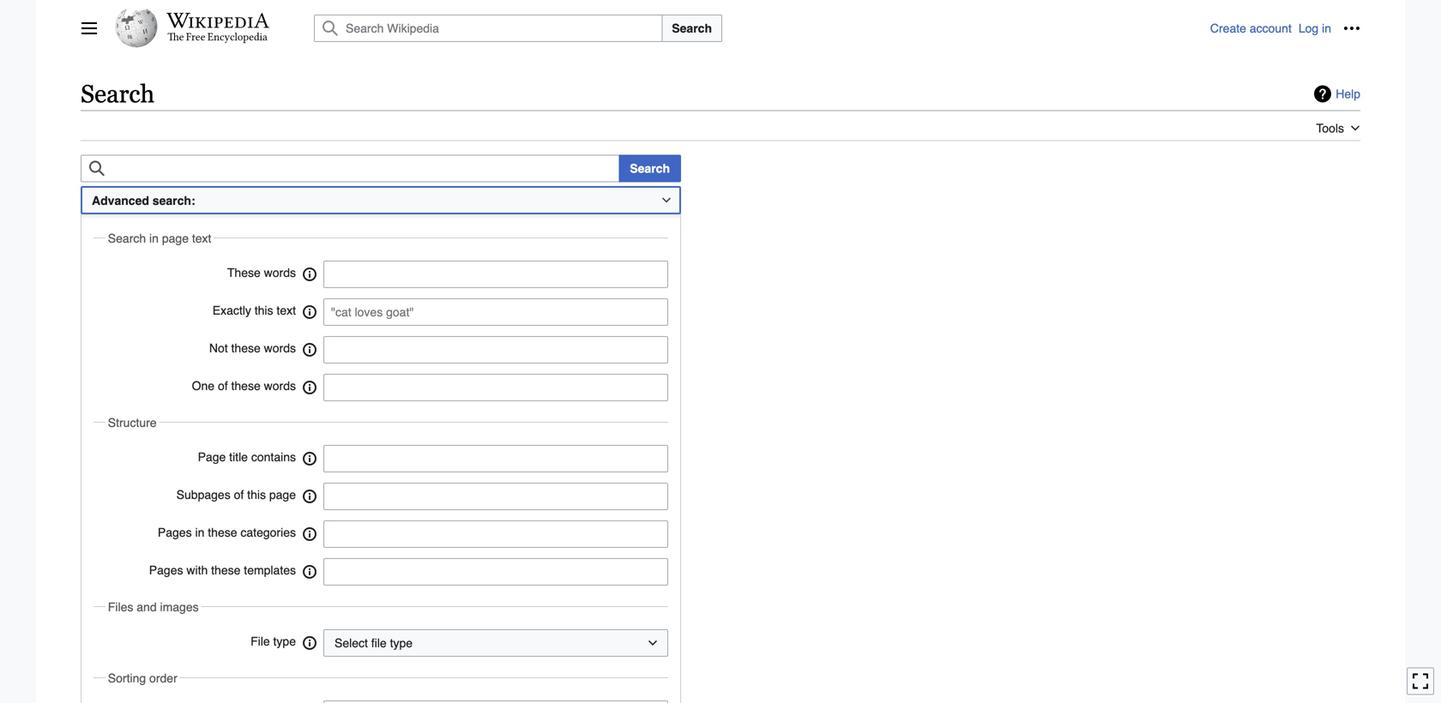 Task type: vqa. For each thing, say whether or not it's contained in the screenshot.
g LINK
no



Task type: describe. For each thing, give the bounding box(es) containing it.
pages for pages with these templates
[[149, 564, 183, 578]]

0 vertical spatial search button
[[662, 15, 722, 42]]

help image for pages with these templates
[[301, 560, 318, 585]]

create
[[1211, 21, 1247, 35]]

tools
[[1316, 122, 1344, 135]]

sorting order
[[108, 672, 177, 686]]

file type
[[251, 635, 296, 649]]

of for one
[[218, 379, 228, 393]]

templates
[[244, 564, 296, 578]]

search button inside main content
[[619, 155, 681, 182]]

one
[[192, 379, 215, 393]]

help image for pages in these categories
[[301, 522, 318, 548]]

images
[[160, 601, 199, 614]]

Page title contains text field
[[323, 445, 668, 473]]

personal tools navigation
[[1211, 15, 1366, 42]]

advanced search: button
[[81, 186, 681, 215]]

search in page text
[[108, 232, 211, 245]]

file
[[251, 635, 270, 649]]

these for words
[[231, 379, 261, 393]]

one of these words
[[192, 379, 296, 393]]

1 help image from the top
[[301, 262, 318, 288]]

help image for exactly this text
[[301, 300, 318, 325]]

2 help image from the top
[[301, 702, 318, 704]]

subpages
[[176, 488, 231, 502]]

log in link
[[1299, 21, 1332, 35]]

these for templates
[[211, 564, 241, 578]]

select file type
[[335, 637, 413, 651]]

search main content
[[74, 77, 1368, 704]]

page
[[198, 451, 226, 464]]

Sorting order field
[[323, 701, 668, 704]]

1 horizontal spatial page
[[269, 488, 296, 502]]

3 words from the top
[[264, 379, 296, 393]]

subpages of this page
[[176, 488, 296, 502]]

not
[[209, 342, 228, 355]]

wikipedia image
[[166, 13, 269, 28]]

0 horizontal spatial type
[[273, 635, 296, 649]]

Subpages of this page text field
[[323, 483, 668, 511]]

with
[[187, 564, 208, 578]]

help image for file type
[[301, 631, 318, 657]]

0 vertical spatial page
[[162, 232, 189, 245]]

in for pages in these categories
[[195, 526, 205, 540]]

create account link
[[1211, 21, 1292, 35]]

categories
[[241, 526, 296, 540]]

advanced search: element
[[81, 186, 681, 215]]

help
[[1336, 87, 1361, 101]]

Search Wikipedia search field
[[314, 15, 663, 42]]

none search field inside "search" main content
[[81, 155, 620, 182]]

these words
[[227, 266, 296, 280]]

search inside search search box
[[672, 21, 712, 35]]

in for search in page text
[[149, 232, 159, 245]]

Pages in these categories text field
[[331, 522, 456, 548]]

help image for not these words
[[301, 337, 318, 363]]

the free encyclopedia image
[[168, 33, 268, 44]]

advanced
[[92, 194, 149, 208]]



Task type: locate. For each thing, give the bounding box(es) containing it.
2 help image from the top
[[301, 337, 318, 363]]

0 vertical spatial help image
[[301, 262, 318, 288]]

of
[[218, 379, 228, 393], [234, 488, 244, 502]]

account
[[1250, 21, 1292, 35]]

type
[[273, 635, 296, 649], [390, 637, 413, 651]]

7 help image from the top
[[301, 560, 318, 585]]

4 help image from the top
[[301, 446, 318, 472]]

menu image
[[81, 20, 98, 37]]

exactly this text
[[213, 304, 296, 318]]

these up pages with these templates
[[208, 526, 237, 540]]

fullscreen image
[[1412, 673, 1429, 690]]

log in and more options image
[[1344, 20, 1361, 37]]

page title contains
[[198, 451, 296, 464]]

these right not
[[231, 342, 261, 355]]

and
[[137, 601, 157, 614]]

these for categories
[[208, 526, 237, 540]]

1 vertical spatial this
[[247, 488, 266, 502]]

files
[[108, 601, 133, 614]]

in inside personal tools navigation
[[1322, 21, 1332, 35]]

in right log
[[1322, 21, 1332, 35]]

help image right the templates
[[301, 560, 318, 585]]

2 vertical spatial words
[[264, 379, 296, 393]]

Not these words text field
[[331, 337, 639, 363]]

help image right not these words
[[301, 337, 318, 363]]

help image for one of these words
[[301, 375, 318, 401]]

page down contains
[[269, 488, 296, 502]]

page down the search:
[[162, 232, 189, 245]]

3 help image from the top
[[301, 375, 318, 401]]

in down the advanced search:
[[149, 232, 159, 245]]

pages left with
[[149, 564, 183, 578]]

2 horizontal spatial in
[[1322, 21, 1332, 35]]

help image right "file type"
[[301, 631, 318, 657]]

These words text field
[[331, 262, 639, 288]]

1 horizontal spatial in
[[195, 526, 205, 540]]

page
[[162, 232, 189, 245], [269, 488, 296, 502]]

2 words from the top
[[264, 342, 296, 355]]

of right one
[[218, 379, 228, 393]]

not these words
[[209, 342, 296, 355]]

6 help image from the top
[[301, 522, 318, 548]]

words down exactly this text
[[264, 342, 296, 355]]

of for subpages
[[234, 488, 244, 502]]

None search field
[[81, 155, 620, 182]]

0 vertical spatial text
[[192, 232, 211, 245]]

1 vertical spatial help image
[[301, 702, 318, 704]]

help image
[[301, 262, 318, 288], [301, 702, 318, 704]]

help image right exactly this text
[[301, 300, 318, 325]]

type inside text box
[[390, 637, 413, 651]]

help image for page title contains
[[301, 446, 318, 472]]

this
[[255, 304, 273, 318], [247, 488, 266, 502]]

pages for pages in these categories
[[158, 526, 192, 540]]

Search search field
[[293, 15, 1211, 42]]

help image right contains
[[301, 446, 318, 472]]

8 help image from the top
[[301, 631, 318, 657]]

1 vertical spatial words
[[264, 342, 296, 355]]

Exactly this text text field
[[323, 299, 668, 326]]

words right these
[[264, 266, 296, 280]]

0 horizontal spatial text
[[192, 232, 211, 245]]

1 help image from the top
[[301, 300, 318, 325]]

text
[[192, 232, 211, 245], [277, 304, 296, 318]]

1 vertical spatial in
[[149, 232, 159, 245]]

these right with
[[211, 564, 241, 578]]

text down the search:
[[192, 232, 211, 245]]

1 horizontal spatial text
[[277, 304, 296, 318]]

help image right the categories
[[301, 522, 318, 548]]

this down 'page title contains'
[[247, 488, 266, 502]]

1 horizontal spatial of
[[234, 488, 244, 502]]

search:
[[153, 194, 195, 208]]

1 vertical spatial search button
[[619, 155, 681, 182]]

words down not these words
[[264, 379, 296, 393]]

text down the these words
[[277, 304, 296, 318]]

select
[[335, 637, 368, 651]]

1 horizontal spatial type
[[390, 637, 413, 651]]

help image for subpages of this page
[[301, 484, 318, 510]]

0 vertical spatial pages
[[158, 526, 192, 540]]

help image
[[301, 300, 318, 325], [301, 337, 318, 363], [301, 375, 318, 401], [301, 446, 318, 472], [301, 484, 318, 510], [301, 522, 318, 548], [301, 560, 318, 585], [301, 631, 318, 657]]

0 horizontal spatial page
[[162, 232, 189, 245]]

these
[[231, 342, 261, 355], [231, 379, 261, 393], [208, 526, 237, 540], [211, 564, 241, 578]]

help link
[[1315, 85, 1361, 103]]

search button
[[662, 15, 722, 42], [619, 155, 681, 182]]

1 vertical spatial pages
[[149, 564, 183, 578]]

structure
[[108, 416, 157, 430]]

1 words from the top
[[264, 266, 296, 280]]

pages with these templates
[[149, 564, 296, 578]]

these down not these words
[[231, 379, 261, 393]]

1 vertical spatial of
[[234, 488, 244, 502]]

these
[[227, 266, 261, 280]]

of right subpages
[[234, 488, 244, 502]]

0 horizontal spatial of
[[218, 379, 228, 393]]

sorting
[[108, 672, 146, 686]]

pages
[[158, 526, 192, 540], [149, 564, 183, 578]]

this right exactly
[[255, 304, 273, 318]]

help image right one of these words
[[301, 375, 318, 401]]

file
[[371, 637, 387, 651]]

1 vertical spatial page
[[269, 488, 296, 502]]

2 vertical spatial in
[[195, 526, 205, 540]]

create account log in
[[1211, 21, 1332, 35]]

0 vertical spatial of
[[218, 379, 228, 393]]

5 help image from the top
[[301, 484, 318, 510]]

title
[[229, 451, 248, 464]]

advanced search:
[[92, 194, 195, 208]]

in up with
[[195, 526, 205, 540]]

0 vertical spatial words
[[264, 266, 296, 280]]

0 vertical spatial in
[[1322, 21, 1332, 35]]

Pages with these templates text field
[[331, 560, 456, 585]]

File type Select file type field
[[323, 630, 668, 657]]

in
[[1322, 21, 1332, 35], [149, 232, 159, 245], [195, 526, 205, 540]]

files and images
[[108, 601, 199, 614]]

1 vertical spatial text
[[277, 304, 296, 318]]

help image right subpages of this page
[[301, 484, 318, 510]]

exactly
[[213, 304, 251, 318]]

words
[[264, 266, 296, 280], [264, 342, 296, 355], [264, 379, 296, 393]]

order
[[149, 672, 177, 686]]

0 horizontal spatial in
[[149, 232, 159, 245]]

One of these words text field
[[331, 375, 639, 401]]

pages up with
[[158, 526, 192, 540]]

search
[[672, 21, 712, 35], [81, 80, 155, 108], [630, 162, 670, 176], [108, 232, 146, 245]]

pages in these categories
[[158, 526, 296, 540]]

0 vertical spatial this
[[255, 304, 273, 318]]

Select file type text field
[[335, 635, 413, 652]]

contains
[[251, 451, 296, 464]]

log
[[1299, 21, 1319, 35]]



